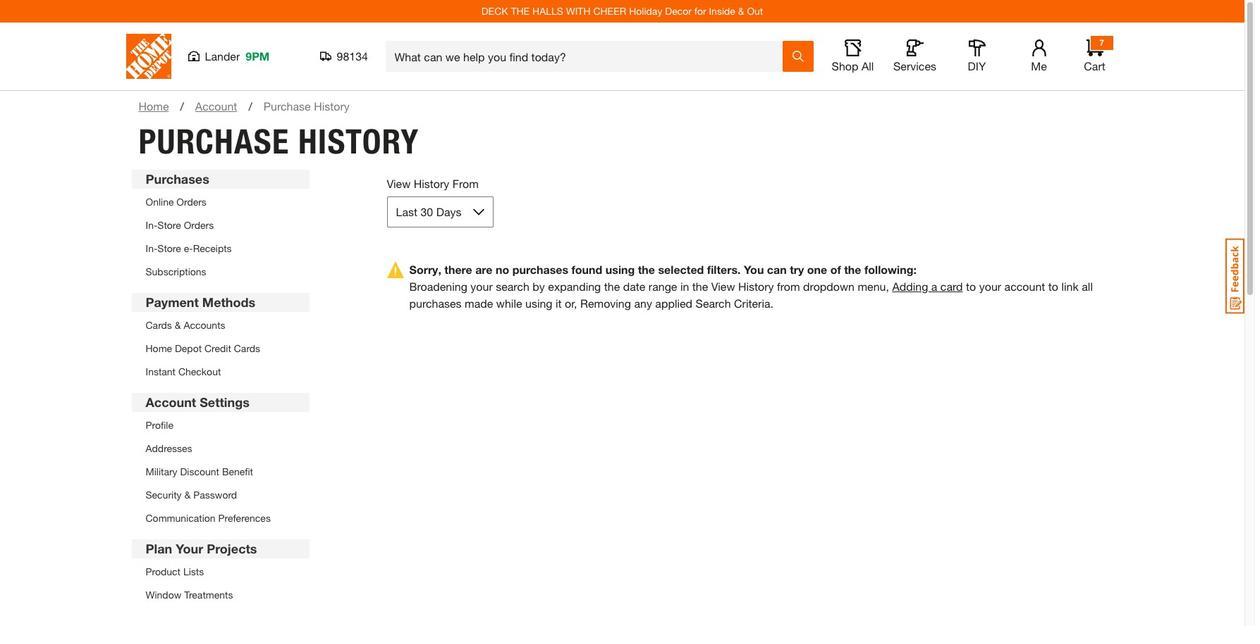Task type: locate. For each thing, give the bounding box(es) containing it.
your for search
[[471, 280, 493, 293]]

2 to from the left
[[1048, 280, 1058, 293]]

orders up in-store e-receipts link
[[184, 219, 214, 231]]

range
[[649, 280, 677, 293]]

purchases down broadening
[[409, 297, 462, 310]]

cards
[[146, 319, 172, 331], [234, 343, 260, 355]]

account down lander
[[195, 99, 237, 113]]

days
[[436, 205, 462, 219]]

& left "out"
[[738, 5, 744, 17]]

home
[[139, 99, 169, 113], [146, 343, 172, 355]]

adding a card link
[[892, 280, 963, 293]]

1 vertical spatial &
[[175, 319, 181, 331]]

using
[[606, 263, 635, 276], [525, 297, 552, 310]]

military
[[146, 466, 177, 478]]

1 vertical spatial cards
[[234, 343, 260, 355]]

1 vertical spatial home
[[146, 343, 172, 355]]

broadening your search by expanding the date range in the view history from dropdown menu, adding a card
[[409, 280, 963, 293]]

communication preferences link
[[146, 513, 271, 525]]

inside
[[709, 5, 735, 17]]

0 horizontal spatial to
[[966, 280, 976, 293]]

product lists
[[146, 566, 204, 578]]

cart
[[1084, 59, 1105, 73]]

1 horizontal spatial /
[[248, 99, 252, 113]]

from
[[453, 177, 479, 190]]

1 horizontal spatial view
[[711, 280, 735, 293]]

1 vertical spatial in-
[[146, 243, 157, 255]]

or,
[[565, 297, 577, 310]]

0 horizontal spatial &
[[175, 319, 181, 331]]

& right security
[[184, 489, 191, 501]]

the right of on the top
[[844, 263, 861, 276]]

2 your from the left
[[979, 280, 1001, 293]]

home up instant
[[146, 343, 172, 355]]

1 vertical spatial purchases
[[409, 297, 462, 310]]

your
[[471, 280, 493, 293], [979, 280, 1001, 293]]

& for accounts
[[175, 319, 181, 331]]

your down are
[[471, 280, 493, 293]]

settings
[[200, 395, 250, 410]]

all
[[862, 59, 874, 73]]

1 horizontal spatial cards
[[234, 343, 260, 355]]

to left link
[[1048, 280, 1058, 293]]

home for home depot credit cards
[[146, 343, 172, 355]]

orders up the in-store orders link
[[177, 196, 207, 208]]

0 vertical spatial home
[[139, 99, 169, 113]]

purchases inside to your account to link all purchases made while using it or, removing any applied search criteria.
[[409, 297, 462, 310]]

account up profile link
[[146, 395, 196, 410]]

treatments
[[184, 589, 233, 601]]

1 in- from the top
[[146, 219, 157, 231]]

store down online orders
[[157, 219, 181, 231]]

it
[[556, 297, 562, 310]]

0 vertical spatial account
[[195, 99, 237, 113]]

home depot credit cards link
[[146, 343, 260, 355]]

lander 9pm
[[205, 49, 270, 63]]

a
[[931, 280, 937, 293]]

preferences
[[218, 513, 271, 525]]

lander
[[205, 49, 240, 63]]

0 vertical spatial orders
[[177, 196, 207, 208]]

account
[[1004, 280, 1045, 293]]

with
[[566, 5, 591, 17]]

0 vertical spatial store
[[157, 219, 181, 231]]

0 horizontal spatial /
[[180, 99, 184, 113]]

Last 30 Days button
[[387, 197, 493, 228]]

0 horizontal spatial view
[[387, 177, 411, 190]]

out
[[747, 5, 763, 17]]

me
[[1031, 59, 1047, 73]]

0 horizontal spatial your
[[471, 280, 493, 293]]

shop all
[[832, 59, 874, 73]]

services button
[[892, 39, 937, 73]]

1 vertical spatial using
[[525, 297, 552, 310]]

your left account
[[979, 280, 1001, 293]]

1 your from the left
[[471, 280, 493, 293]]

using down by
[[525, 297, 552, 310]]

0 horizontal spatial purchases
[[409, 297, 462, 310]]

cards right credit
[[234, 343, 260, 355]]

sorry, there are no purchases found using the selected filters. you can try one of the following:
[[409, 263, 917, 276]]

1 horizontal spatial &
[[184, 489, 191, 501]]

1 horizontal spatial to
[[1048, 280, 1058, 293]]

using up date
[[606, 263, 635, 276]]

& down payment
[[175, 319, 181, 331]]

in-store orders link
[[146, 219, 214, 231]]

instant
[[146, 366, 176, 378]]

receipts
[[193, 243, 232, 255]]

store left e-
[[157, 243, 181, 255]]

to right 'card'
[[966, 280, 976, 293]]

view up last
[[387, 177, 411, 190]]

2 store from the top
[[157, 243, 181, 255]]

the
[[511, 5, 530, 17]]

of
[[830, 263, 841, 276]]

0 vertical spatial using
[[606, 263, 635, 276]]

accounts
[[184, 319, 225, 331]]

the up the removing
[[604, 280, 620, 293]]

0 horizontal spatial using
[[525, 297, 552, 310]]

& for password
[[184, 489, 191, 501]]

purchases up by
[[512, 263, 568, 276]]

dropdown
[[803, 280, 855, 293]]

store
[[157, 219, 181, 231], [157, 243, 181, 255]]

98134 button
[[320, 49, 368, 63]]

e-
[[184, 243, 193, 255]]

2 vertical spatial &
[[184, 489, 191, 501]]

view down 'filters.'
[[711, 280, 735, 293]]

home link
[[139, 98, 169, 115]]

in- for in-store e-receipts
[[146, 243, 157, 255]]

password
[[193, 489, 237, 501]]

menu,
[[858, 280, 889, 293]]

account
[[195, 99, 237, 113], [146, 395, 196, 410]]

2 in- from the top
[[146, 243, 157, 255]]

/ right account link
[[248, 99, 252, 113]]

projects
[[207, 542, 257, 557]]

1 horizontal spatial your
[[979, 280, 1001, 293]]

card
[[940, 280, 963, 293]]

the
[[638, 263, 655, 276], [844, 263, 861, 276], [604, 280, 620, 293], [692, 280, 708, 293]]

1 horizontal spatial purchases
[[512, 263, 568, 276]]

to your account to link all purchases made while using it or, removing any applied search criteria.
[[409, 280, 1093, 310]]

addresses
[[146, 443, 192, 455]]

payment
[[146, 295, 199, 310]]

in- up subscriptions link
[[146, 243, 157, 255]]

/ right home link
[[180, 99, 184, 113]]

window treatments
[[146, 589, 233, 601]]

plan your projects
[[146, 542, 257, 557]]

profile link
[[146, 420, 173, 432]]

last
[[396, 205, 417, 219]]

purchase down account link
[[139, 121, 289, 162]]

0 vertical spatial in-
[[146, 219, 157, 231]]

diy button
[[954, 39, 999, 73]]

filters.
[[707, 263, 741, 276]]

in- down online
[[146, 219, 157, 231]]

2 horizontal spatial &
[[738, 5, 744, 17]]

purchase down 9pm
[[264, 99, 311, 113]]

instant checkout link
[[146, 366, 221, 378]]

cheer
[[593, 5, 626, 17]]

/
[[180, 99, 184, 113], [248, 99, 252, 113]]

removing
[[580, 297, 631, 310]]

window
[[146, 589, 181, 601]]

cards down payment
[[146, 319, 172, 331]]

1 vertical spatial store
[[157, 243, 181, 255]]

military discount benefit link
[[146, 466, 253, 478]]

your inside to your account to link all purchases made while using it or, removing any applied search criteria.
[[979, 280, 1001, 293]]

1 vertical spatial account
[[146, 395, 196, 410]]

orders
[[177, 196, 207, 208], [184, 219, 214, 231]]

home down the home depot logo at the left of page
[[139, 99, 169, 113]]

0 vertical spatial cards
[[146, 319, 172, 331]]

checkout
[[178, 366, 221, 378]]

are
[[475, 263, 492, 276]]

1 store from the top
[[157, 219, 181, 231]]



Task type: describe. For each thing, give the bounding box(es) containing it.
using inside to your account to link all purchases made while using it or, removing any applied search criteria.
[[525, 297, 552, 310]]

methods
[[202, 295, 255, 310]]

date
[[623, 280, 645, 293]]

the right in
[[692, 280, 708, 293]]

selected
[[658, 263, 704, 276]]

sorry,
[[409, 263, 441, 276]]

credit
[[204, 343, 231, 355]]

store for orders
[[157, 219, 181, 231]]

1 to from the left
[[966, 280, 976, 293]]

can
[[767, 263, 787, 276]]

last 30 days
[[396, 205, 462, 219]]

account for account
[[195, 99, 237, 113]]

What can we help you find today? search field
[[394, 42, 782, 71]]

search
[[696, 297, 731, 310]]

plan
[[146, 542, 172, 557]]

the up date
[[638, 263, 655, 276]]

cards & accounts link
[[146, 319, 225, 331]]

addresses link
[[146, 443, 192, 455]]

all
[[1082, 280, 1093, 293]]

account for account settings
[[146, 395, 196, 410]]

the home depot logo image
[[126, 34, 171, 79]]

store for e-
[[157, 243, 181, 255]]

deck the halls with cheer holiday decor for inside & out link
[[481, 5, 763, 17]]

found
[[571, 263, 602, 276]]

0 vertical spatial purchase history
[[264, 99, 350, 113]]

deck the halls with cheer holiday decor for inside & out
[[481, 5, 763, 17]]

online orders
[[146, 196, 207, 208]]

while
[[496, 297, 522, 310]]

home depot credit cards
[[146, 343, 260, 355]]

security & password link
[[146, 489, 237, 501]]

in-store orders
[[146, 219, 214, 231]]

0 vertical spatial purchases
[[512, 263, 568, 276]]

your
[[176, 542, 203, 557]]

expanding
[[548, 280, 601, 293]]

lists
[[183, 566, 204, 578]]

discount
[[180, 466, 219, 478]]

feedback link image
[[1225, 238, 1244, 314]]

cart 7
[[1084, 37, 1105, 73]]

in-store e-receipts
[[146, 243, 232, 255]]

one
[[807, 263, 827, 276]]

security
[[146, 489, 182, 501]]

me button
[[1016, 39, 1062, 73]]

0 vertical spatial purchase
[[264, 99, 311, 113]]

1 horizontal spatial using
[[606, 263, 635, 276]]

0 horizontal spatial cards
[[146, 319, 172, 331]]

view history from
[[387, 177, 479, 190]]

shop all button
[[830, 39, 875, 73]]

1 / from the left
[[180, 99, 184, 113]]

depot
[[175, 343, 202, 355]]

any
[[634, 297, 652, 310]]

no
[[496, 263, 509, 276]]

0 vertical spatial &
[[738, 5, 744, 17]]

halls
[[532, 5, 563, 17]]

holiday
[[629, 5, 662, 17]]

in-store e-receipts link
[[146, 243, 232, 255]]

there
[[444, 263, 472, 276]]

by
[[533, 280, 545, 293]]

online orders link
[[146, 196, 207, 208]]

adding
[[892, 280, 928, 293]]

1 vertical spatial orders
[[184, 219, 214, 231]]

criteria.
[[734, 297, 774, 310]]

benefit
[[222, 466, 253, 478]]

you
[[744, 263, 764, 276]]

1 vertical spatial purchase
[[139, 121, 289, 162]]

home for home
[[139, 99, 169, 113]]

1 vertical spatial purchase history
[[139, 121, 419, 162]]

subscriptions
[[146, 266, 206, 278]]

in- for in-store orders
[[146, 219, 157, 231]]

2 / from the left
[[248, 99, 252, 113]]

subscriptions link
[[146, 266, 206, 278]]

product
[[146, 566, 181, 578]]

for
[[694, 5, 706, 17]]

search
[[496, 280, 529, 293]]

product lists link
[[146, 566, 204, 578]]

account link
[[195, 98, 237, 115]]

9pm
[[246, 49, 270, 63]]

your for account
[[979, 280, 1001, 293]]

deck
[[481, 5, 508, 17]]

30
[[421, 205, 433, 219]]

diy
[[968, 59, 986, 73]]

decor
[[665, 5, 692, 17]]

instant checkout
[[146, 366, 221, 378]]

communication preferences
[[146, 513, 271, 525]]

98134
[[337, 49, 368, 63]]

shop
[[832, 59, 858, 73]]

7
[[1099, 37, 1104, 48]]

communication
[[146, 513, 215, 525]]

1 vertical spatial view
[[711, 280, 735, 293]]

0 vertical spatial view
[[387, 177, 411, 190]]

purchases
[[146, 171, 209, 187]]

security & password
[[146, 489, 237, 501]]

broadening
[[409, 280, 467, 293]]



Task type: vqa. For each thing, say whether or not it's contained in the screenshot.
THE BRUSHED BLACK SAMSUNG FRONT LOAD WASHERS WF45T6000AV 1D.3 image
no



